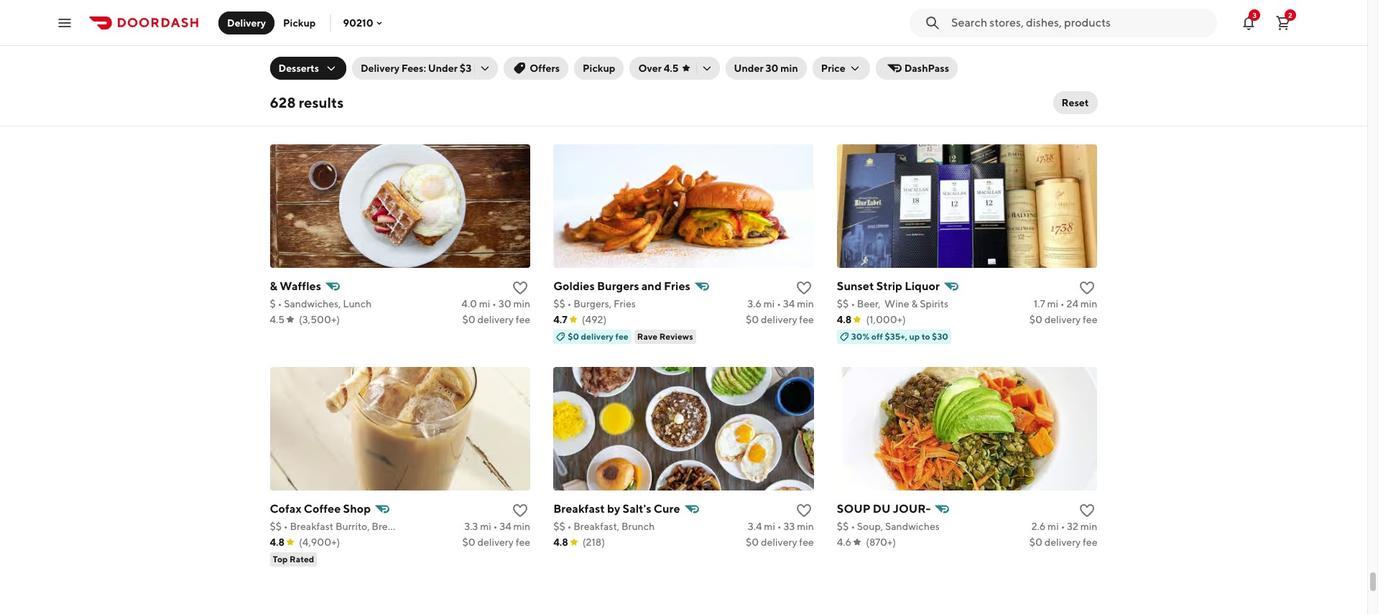 Task type: vqa. For each thing, say whether or not it's contained in the screenshot.


Task type: describe. For each thing, give the bounding box(es) containing it.
delivery for cofax coffee shop
[[477, 537, 514, 548]]

(492)
[[582, 314, 607, 325]]

click to add this store to your saved list image for soup du jour-
[[1079, 502, 1096, 519]]

30% off $35+, up to $30
[[851, 331, 948, 342]]

$​0 delivery fee down the 4.0 mi • 30 min
[[462, 314, 530, 325]]

coffee for cofax
[[304, 502, 341, 516]]

• down parakeet
[[851, 75, 855, 87]]

click to add this store to your saved list image for & waffles
[[512, 279, 529, 297]]

34 for goldies burgers and fries
[[783, 298, 795, 309]]

& waffles
[[270, 279, 321, 293]]

delivery for soup du jour-
[[1045, 537, 1081, 548]]

$0 delivery fee
[[568, 331, 629, 342]]

breakfast by salt's cure
[[553, 502, 680, 516]]

over 4.5
[[638, 63, 679, 74]]

4.0 mi • 30 min
[[461, 298, 530, 309]]

fee for cofax coffee shop
[[516, 537, 530, 548]]

price
[[821, 63, 845, 74]]

• left 28
[[493, 75, 498, 87]]

fee left 'rave'
[[615, 331, 629, 342]]

• up 4.7
[[567, 298, 572, 309]]

min for parakeet cafe
[[1081, 75, 1098, 87]]

click to add this store to your saved list image for sunset strip liquor
[[1079, 279, 1096, 297]]

36
[[1067, 75, 1079, 87]]

2.8 mi • 32 min
[[748, 75, 814, 87]]

mi for parakeet cafe
[[1047, 75, 1058, 87]]

price button
[[813, 57, 870, 80]]

rave
[[637, 331, 658, 342]]

min for breakfast by salt's cure
[[797, 521, 814, 532]]

(4,900+)
[[299, 537, 340, 548]]

90210 button
[[343, 17, 385, 28]]

$​0 for shop
[[462, 537, 475, 548]]

open menu image
[[56, 14, 73, 31]]

beer,
[[857, 298, 881, 309]]

2.6
[[1032, 521, 1046, 532]]

soup,
[[857, 521, 883, 532]]

fee for goldies burgers and fries
[[799, 314, 814, 325]]

$$ • cafe, breakfast
[[553, 75, 643, 87]]

• left cafe, on the top left
[[567, 75, 572, 87]]

Store search: begin typing to search for stores available on DoorDash text field
[[951, 15, 1209, 31]]

soup du jour-
[[837, 502, 931, 516]]

over 4.5 button
[[630, 57, 720, 80]]

reviews
[[659, 331, 693, 342]]

• right 2.6
[[1061, 521, 1065, 532]]

mi for & waffles
[[479, 298, 490, 309]]

lunch for & waffles
[[343, 298, 372, 309]]

3 items, open order cart image
[[1275, 14, 1292, 31]]

by
[[607, 502, 620, 516]]

• left beer,
[[851, 298, 855, 309]]

parakeet cafe
[[837, 57, 913, 70]]

• right 4.0
[[492, 298, 497, 309]]

lunch,
[[857, 75, 888, 87]]

3.6
[[747, 298, 762, 309]]

0 vertical spatial &
[[270, 279, 277, 293]]

• right 3.3
[[493, 521, 498, 532]]

• down under 30 min
[[777, 75, 782, 87]]

top rated
[[273, 554, 314, 565]]

mi for eat noho
[[480, 75, 491, 87]]

2.6 mi • 32 min
[[1032, 521, 1098, 532]]

24
[[1067, 298, 1079, 309]]

fee for & waffles
[[516, 314, 530, 325]]

$$ for philz
[[553, 75, 565, 87]]

min for eat noho
[[513, 75, 530, 87]]

$$ • beer,  wine & spirits
[[837, 298, 949, 309]]

fee for soup du jour-
[[1083, 537, 1098, 548]]

1.7 mi • 24 min
[[1034, 298, 1098, 309]]

delivery fees: under $3
[[361, 63, 472, 74]]

• down desserts
[[284, 75, 288, 87]]

desserts button
[[270, 57, 346, 80]]

4.8 mi • 28 min
[[464, 75, 530, 87]]

(3,500+)
[[299, 314, 340, 325]]

sunset
[[837, 279, 874, 293]]

to
[[922, 331, 930, 342]]

burgers
[[597, 279, 639, 293]]

min for soup du jour-
[[1081, 521, 1098, 532]]

wine
[[885, 298, 909, 309]]

$$ • breakfast, brunch
[[553, 521, 655, 532]]

• right 3.6
[[777, 298, 781, 309]]

33
[[783, 521, 795, 532]]

parakeet
[[837, 57, 885, 70]]

2 button
[[1269, 8, 1298, 37]]

$$ for breakfast
[[553, 521, 565, 532]]

$30
[[932, 331, 948, 342]]

$​0 delivery fee for and
[[746, 314, 814, 325]]

delivery down 2.7 mi • 36 min
[[1045, 91, 1081, 103]]

reset
[[1062, 97, 1089, 109]]

shop
[[343, 502, 371, 516]]

breakfast down over
[[600, 75, 643, 87]]

mi for philz coffee
[[764, 75, 775, 87]]

cafe,
[[574, 75, 598, 87]]

min for goldies burgers and fries
[[797, 298, 814, 309]]

$$ • breakfast burrito, breakfast
[[270, 521, 415, 532]]

$​0 delivery fee for liquor
[[1029, 314, 1098, 325]]

$
[[270, 298, 276, 309]]

4.8 left (227)
[[270, 91, 285, 103]]

fee down 2.7 mi • 36 min
[[1083, 91, 1098, 103]]

(227)
[[299, 91, 322, 103]]

2.7
[[1032, 75, 1045, 87]]

and
[[642, 279, 662, 293]]

30%
[[851, 331, 870, 342]]

philz coffee
[[553, 57, 620, 70]]

under 30 min
[[734, 63, 798, 74]]

4.6
[[837, 537, 852, 548]]

delivery for delivery
[[227, 17, 266, 28]]

4.8 for cofax coffee shop
[[270, 537, 285, 548]]

28
[[500, 75, 511, 87]]

$​0 for salt's
[[746, 537, 759, 548]]

$​0 delivery fee for shop
[[462, 537, 530, 548]]

min for philz coffee
[[797, 75, 814, 87]]

2.8
[[748, 75, 762, 87]]

burrito,
[[335, 521, 370, 532]]

(218)
[[583, 537, 605, 548]]

click to add this store to your saved list image for breakfast by salt's cure
[[795, 502, 813, 519]]

results
[[299, 94, 344, 111]]

coffee for philz
[[583, 57, 620, 70]]

top
[[273, 554, 288, 565]]

3.4 mi • 33 min
[[748, 521, 814, 532]]

eat
[[270, 57, 292, 70]]

$​0 for jour-
[[1029, 537, 1043, 548]]

min for sunset strip liquor
[[1081, 298, 1098, 309]]

mi for goldies burgers and fries
[[764, 298, 775, 309]]

3.3
[[464, 521, 478, 532]]

$$ for cofax
[[270, 521, 282, 532]]

4.8 for sunset strip liquor
[[837, 314, 852, 325]]

delivery for & waffles
[[477, 314, 514, 325]]

delivery down '(492)'
[[581, 331, 614, 342]]

salt's
[[623, 502, 651, 516]]

mi for sunset strip liquor
[[1047, 298, 1058, 309]]

$​0 delivery fee for jour-
[[1029, 537, 1098, 548]]

breakfast up (4,900+)
[[290, 521, 333, 532]]

$​0 down 4.0
[[462, 314, 475, 325]]

mi for cofax coffee shop
[[480, 521, 491, 532]]



Task type: locate. For each thing, give the bounding box(es) containing it.
4.0
[[461, 298, 477, 309]]

$$
[[270, 75, 282, 87], [553, 75, 565, 87], [837, 75, 849, 87], [553, 298, 565, 309], [837, 298, 849, 309], [270, 521, 282, 532], [553, 521, 565, 532], [837, 521, 849, 532]]

$3
[[460, 63, 472, 74]]

under 30 min button
[[725, 57, 807, 80]]

• down cofax
[[284, 521, 288, 532]]

fee down the 4.0 mi • 30 min
[[516, 314, 530, 325]]

• left 36
[[1060, 75, 1065, 87]]

fees:
[[402, 63, 426, 74]]

34
[[783, 298, 795, 309], [500, 521, 511, 532]]

min for & waffles
[[513, 298, 530, 309]]

goldies
[[553, 279, 595, 293]]

$​0 down the 2.7
[[1029, 91, 1043, 103]]

sandwiches,
[[284, 298, 341, 309]]

click to add this store to your saved list image for philz coffee
[[795, 57, 813, 74]]

0 vertical spatial 34
[[783, 298, 795, 309]]

0 vertical spatial pickup
[[283, 17, 316, 28]]

$$ • breakfast, lunch
[[270, 75, 367, 87]]

sandwiches
[[885, 521, 940, 532]]

32 for soup du jour-
[[1067, 521, 1079, 532]]

cafe
[[887, 57, 913, 70]]

mi right 3.6
[[764, 298, 775, 309]]

pickup up eat noho
[[283, 17, 316, 28]]

• down breakfast by salt's cure
[[567, 521, 572, 532]]

goldies burgers and fries
[[553, 279, 690, 293]]

cofax
[[270, 502, 301, 516]]

1 horizontal spatial breakfast,
[[574, 521, 619, 532]]

$​0 delivery fee down 3.6 mi • 34 min
[[746, 314, 814, 325]]

1 vertical spatial &
[[911, 298, 918, 309]]

breakfast, for by
[[574, 521, 619, 532]]

$$ for goldies
[[553, 298, 565, 309]]

0 horizontal spatial 30
[[499, 298, 511, 309]]

1 horizontal spatial 34
[[783, 298, 795, 309]]

delivery inside button
[[227, 17, 266, 28]]

click to add this store to your saved list image up 2.6 mi • 32 min
[[1079, 502, 1096, 519]]

4.8 up 30%
[[837, 314, 852, 325]]

min right 3.6
[[797, 298, 814, 309]]

3.3 mi • 34 min
[[464, 521, 530, 532]]

$​0 down 3.6
[[746, 314, 759, 325]]

delivery
[[1045, 91, 1081, 103], [477, 314, 514, 325], [761, 314, 797, 325], [1045, 314, 1081, 325], [581, 331, 614, 342], [477, 537, 514, 548], [761, 537, 797, 548], [1045, 537, 1081, 548]]

• left 24
[[1060, 298, 1065, 309]]

off
[[871, 331, 883, 342]]

delivery down 2.6 mi • 32 min
[[1045, 537, 1081, 548]]

delivery down 3.3 mi • 34 min
[[477, 537, 514, 548]]

$​0 delivery fee down 1.7 mi • 24 min
[[1029, 314, 1098, 325]]

delivery for goldies burgers and fries
[[761, 314, 797, 325]]

1 horizontal spatial &
[[911, 298, 918, 309]]

breakfast, for noho
[[290, 75, 336, 87]]

min inside button
[[781, 63, 798, 74]]

1 under from the left
[[428, 63, 458, 74]]

click to add this store to your saved list image
[[795, 57, 813, 74], [512, 279, 529, 297], [795, 279, 813, 297], [512, 502, 529, 519], [795, 502, 813, 519]]

dashpass button
[[876, 57, 958, 80]]

0 vertical spatial click to add this store to your saved list image
[[512, 57, 529, 74]]

& right the wine
[[911, 298, 918, 309]]

0 vertical spatial 4.5
[[664, 63, 679, 74]]

breakfast down the dashpass
[[890, 75, 934, 87]]

$​0 down 3.3
[[462, 537, 475, 548]]

breakfast right burrito,
[[372, 521, 415, 532]]

0 horizontal spatial fries
[[614, 298, 636, 309]]

2 vertical spatial click to add this store to your saved list image
[[1079, 502, 1096, 519]]

fries for $$ • burgers, fries
[[614, 298, 636, 309]]

1 horizontal spatial 32
[[1067, 521, 1079, 532]]

4.7
[[553, 314, 567, 325]]

$$ down price
[[837, 75, 849, 87]]

2 under from the left
[[734, 63, 764, 74]]

waffles
[[280, 279, 321, 293]]

click to add this store to your saved list image up 2.8 mi • 32 min
[[795, 57, 813, 74]]

$$ down sunset
[[837, 298, 849, 309]]

$$ • burgers, fries
[[553, 298, 636, 309]]

mi right 4.0
[[479, 298, 490, 309]]

offers
[[530, 63, 560, 74]]

delivery for breakfast by salt's cure
[[761, 537, 797, 548]]

0 vertical spatial pickup button
[[275, 11, 324, 34]]

dashpass
[[904, 63, 949, 74]]

mi right 2.6
[[1048, 521, 1059, 532]]

rated
[[290, 554, 314, 565]]

delivery down the 4.0 mi • 30 min
[[477, 314, 514, 325]]

& up $
[[270, 279, 277, 293]]

breakfast
[[600, 75, 643, 87], [890, 75, 934, 87], [553, 502, 605, 516], [290, 521, 333, 532], [372, 521, 415, 532]]

4.5 right over
[[664, 63, 679, 74]]

30 right 4.0
[[499, 298, 511, 309]]

1 vertical spatial delivery
[[361, 63, 399, 74]]

32
[[784, 75, 795, 87], [1067, 521, 1079, 532]]

fee down 1.7 mi • 24 min
[[1083, 314, 1098, 325]]

$$ • lunch, breakfast
[[837, 75, 934, 87]]

cofax coffee shop
[[270, 502, 371, 516]]

delivery
[[227, 17, 266, 28], [361, 63, 399, 74]]

32 down under 30 min
[[784, 75, 795, 87]]

du
[[873, 502, 891, 516]]

pickup button left over
[[574, 57, 624, 80]]

delivery down 3.6 mi • 34 min
[[761, 314, 797, 325]]

$​0 delivery fee down '3.4 mi • 33 min'
[[746, 537, 814, 548]]

1 horizontal spatial 30
[[766, 63, 779, 74]]

0 vertical spatial breakfast,
[[290, 75, 336, 87]]

mi for soup du jour-
[[1048, 521, 1059, 532]]

0 horizontal spatial breakfast,
[[290, 75, 336, 87]]

click to add this store to your saved list image for goldies burgers and fries
[[795, 279, 813, 297]]

min right 24
[[1081, 298, 1098, 309]]

1 vertical spatial fries
[[614, 298, 636, 309]]

delivery down '3.4 mi • 33 min'
[[761, 537, 797, 548]]

0 horizontal spatial 32
[[784, 75, 795, 87]]

1 vertical spatial pickup
[[583, 63, 615, 74]]

click to add this store to your saved list image up 3.6 mi • 34 min
[[795, 279, 813, 297]]

$$ for soup
[[837, 521, 849, 532]]

1 horizontal spatial fries
[[664, 279, 690, 293]]

mi right 1.7
[[1047, 298, 1058, 309]]

&
[[270, 279, 277, 293], [911, 298, 918, 309]]

$​0 for and
[[746, 314, 759, 325]]

under left $3
[[428, 63, 458, 74]]

breakfast, up (218)
[[574, 521, 619, 532]]

min right 2.6
[[1081, 521, 1098, 532]]

sunset strip liquor
[[837, 279, 940, 293]]

noho
[[294, 57, 332, 70]]

up
[[909, 331, 920, 342]]

rave reviews
[[637, 331, 693, 342]]

$$ for sunset
[[837, 298, 849, 309]]

1 vertical spatial 34
[[500, 521, 511, 532]]

1.7
[[1034, 298, 1045, 309]]

breakfast up "$$ • breakfast, brunch"
[[553, 502, 605, 516]]

cure
[[654, 502, 680, 516]]

fee for breakfast by salt's cure
[[799, 537, 814, 548]]

reset button
[[1053, 91, 1098, 114]]

1 vertical spatial 4.5
[[270, 314, 285, 325]]

34 right 3.6
[[783, 298, 795, 309]]

min right 36
[[1081, 75, 1098, 87]]

$35+,
[[885, 331, 907, 342]]

lunch up results
[[338, 75, 367, 87]]

click to add this store to your saved list image for cofax coffee shop
[[512, 502, 529, 519]]

0 vertical spatial 32
[[784, 75, 795, 87]]

4.8 down $3
[[464, 75, 478, 87]]

spirits
[[920, 298, 949, 309]]

• left soup,
[[851, 521, 855, 532]]

min right 4.0
[[513, 298, 530, 309]]

1 vertical spatial breakfast,
[[574, 521, 619, 532]]

lunch for eat noho
[[338, 75, 367, 87]]

fries for goldies burgers and fries
[[664, 279, 690, 293]]

burgers,
[[574, 298, 612, 309]]

0 horizontal spatial pickup
[[283, 17, 316, 28]]

fee down 3.6 mi • 34 min
[[799, 314, 814, 325]]

1 vertical spatial pickup button
[[574, 57, 624, 80]]

0 horizontal spatial 4.5
[[270, 314, 285, 325]]

1 horizontal spatial delivery
[[361, 63, 399, 74]]

strip
[[876, 279, 902, 293]]

fries right the and
[[664, 279, 690, 293]]

32 right 2.6
[[1067, 521, 1079, 532]]

4.5 down $
[[270, 314, 285, 325]]

$$ for parakeet
[[837, 75, 849, 87]]

• right $
[[278, 298, 282, 309]]

0 vertical spatial lunch
[[338, 75, 367, 87]]

0 horizontal spatial &
[[270, 279, 277, 293]]

1 horizontal spatial pickup
[[583, 63, 615, 74]]

$$ down breakfast by salt's cure
[[553, 521, 565, 532]]

3
[[1253, 10, 1257, 19]]

0 vertical spatial coffee
[[583, 57, 620, 70]]

$$ up the 4.6
[[837, 521, 849, 532]]

pickup button
[[275, 11, 324, 34], [574, 57, 624, 80]]

0 horizontal spatial under
[[428, 63, 458, 74]]

$$ down philz
[[553, 75, 565, 87]]

notification bell image
[[1240, 14, 1257, 31]]

$​0 delivery fee
[[1029, 91, 1098, 103], [462, 314, 530, 325], [746, 314, 814, 325], [1029, 314, 1098, 325], [462, 537, 530, 548], [746, 537, 814, 548], [1029, 537, 1098, 548]]

4.8 for breakfast by salt's cure
[[553, 537, 568, 548]]

1 horizontal spatial under
[[734, 63, 764, 74]]

delivery for sunset strip liquor
[[1045, 314, 1081, 325]]

breakfast, up (227)
[[290, 75, 336, 87]]

$​0 delivery fee for salt's
[[746, 537, 814, 548]]

$​0 delivery fee down 2.6 mi • 32 min
[[1029, 537, 1098, 548]]

under up the 2.8
[[734, 63, 764, 74]]

4.5 inside button
[[664, 63, 679, 74]]

$​0 down 1.7
[[1029, 314, 1043, 325]]

$$ for eat
[[270, 75, 282, 87]]

$ • sandwiches, lunch
[[270, 298, 372, 309]]

0 vertical spatial 30
[[766, 63, 779, 74]]

1 vertical spatial 32
[[1067, 521, 1079, 532]]

0 horizontal spatial coffee
[[304, 502, 341, 516]]

desserts
[[278, 63, 319, 74]]

click to add this store to your saved list image up the 4.0 mi • 30 min
[[512, 279, 529, 297]]

soup
[[837, 502, 871, 516]]

628 results
[[270, 94, 344, 111]]

delivery button
[[218, 11, 275, 34]]

0 horizontal spatial pickup button
[[275, 11, 324, 34]]

fee down 3.3 mi • 34 min
[[516, 537, 530, 548]]

1 vertical spatial coffee
[[304, 502, 341, 516]]

click to add this store to your saved list image for eat noho
[[512, 57, 529, 74]]

fee for sunset strip liquor
[[1083, 314, 1098, 325]]

2.7 mi • 36 min
[[1032, 75, 1098, 87]]

under inside button
[[734, 63, 764, 74]]

32 for philz coffee
[[784, 75, 795, 87]]

offers button
[[504, 57, 568, 80]]

4.8 up top
[[270, 537, 285, 548]]

click to add this store to your saved list image up '3.4 mi • 33 min'
[[795, 502, 813, 519]]

1 horizontal spatial pickup button
[[574, 57, 624, 80]]

2
[[1288, 10, 1293, 19]]

1 horizontal spatial coffee
[[583, 57, 620, 70]]

1 horizontal spatial 4.5
[[664, 63, 679, 74]]

$$ up 4.7
[[553, 298, 565, 309]]

fee
[[1083, 91, 1098, 103], [516, 314, 530, 325], [799, 314, 814, 325], [1083, 314, 1098, 325], [615, 331, 629, 342], [516, 537, 530, 548], [799, 537, 814, 548], [1083, 537, 1098, 548]]

min down under 30 min
[[797, 75, 814, 87]]

628
[[270, 94, 296, 111]]

30 inside the under 30 min button
[[766, 63, 779, 74]]

0 vertical spatial fries
[[664, 279, 690, 293]]

pickup button up eat noho
[[275, 11, 324, 34]]

lunch right sandwiches,
[[343, 298, 372, 309]]

min for cofax coffee shop
[[513, 521, 530, 532]]

3.6 mi • 34 min
[[747, 298, 814, 309]]

min right 3.3
[[513, 521, 530, 532]]

0 vertical spatial delivery
[[227, 17, 266, 28]]

delivery for delivery fees: under $3
[[361, 63, 399, 74]]

4.8
[[464, 75, 478, 87], [270, 91, 285, 103], [837, 314, 852, 325], [270, 537, 285, 548], [553, 537, 568, 548]]

$$ down cofax
[[270, 521, 282, 532]]

breakfast,
[[290, 75, 336, 87], [574, 521, 619, 532]]

$​0 for liquor
[[1029, 314, 1043, 325]]

brunch
[[621, 521, 655, 532]]

delivery down 1.7 mi • 24 min
[[1045, 314, 1081, 325]]

•
[[284, 75, 288, 87], [493, 75, 498, 87], [567, 75, 572, 87], [777, 75, 782, 87], [851, 75, 855, 87], [1060, 75, 1065, 87], [278, 298, 282, 309], [492, 298, 497, 309], [567, 298, 572, 309], [777, 298, 781, 309], [851, 298, 855, 309], [1060, 298, 1065, 309], [284, 521, 288, 532], [493, 521, 498, 532], [567, 521, 572, 532], [777, 521, 781, 532], [851, 521, 855, 532], [1061, 521, 1065, 532]]

34 for cofax coffee shop
[[500, 521, 511, 532]]

1 vertical spatial 30
[[499, 298, 511, 309]]

mi for breakfast by salt's cure
[[764, 521, 775, 532]]

(1,000+)
[[866, 314, 906, 325]]

mi right 3.3
[[480, 521, 491, 532]]

$​0 down 2.6
[[1029, 537, 1043, 548]]

fee down '3.4 mi • 33 min'
[[799, 537, 814, 548]]

min right 28
[[513, 75, 530, 87]]

$​0 delivery fee down 2.7 mi • 36 min
[[1029, 91, 1098, 103]]

0 horizontal spatial 34
[[500, 521, 511, 532]]

$0
[[568, 331, 579, 342]]

$​0 delivery fee down 3.3 mi • 34 min
[[462, 537, 530, 548]]

min right 33
[[797, 521, 814, 532]]

coffee up $$ • cafe, breakfast
[[583, 57, 620, 70]]

$​0 down the 3.4
[[746, 537, 759, 548]]

mi left 28
[[480, 75, 491, 87]]

pickup up $$ • cafe, breakfast
[[583, 63, 615, 74]]

click to add this store to your saved list image
[[512, 57, 529, 74], [1079, 279, 1096, 297], [1079, 502, 1096, 519]]

• left 33
[[777, 521, 781, 532]]

1 vertical spatial lunch
[[343, 298, 372, 309]]

(870+)
[[866, 537, 896, 548]]

$$ down eat
[[270, 75, 282, 87]]

1 vertical spatial click to add this store to your saved list image
[[1079, 279, 1096, 297]]

0 horizontal spatial delivery
[[227, 17, 266, 28]]



